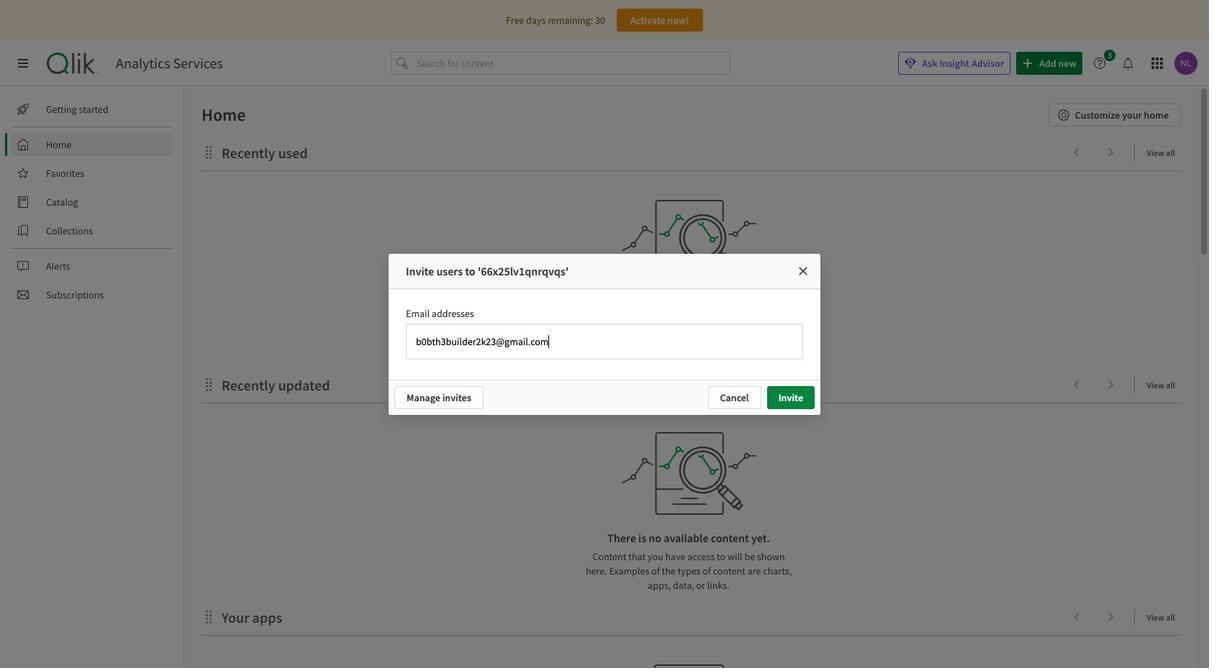 Task type: describe. For each thing, give the bounding box(es) containing it.
move collection image
[[202, 378, 216, 392]]



Task type: locate. For each thing, give the bounding box(es) containing it.
navigation pane element
[[0, 92, 184, 313]]

analytics services element
[[116, 55, 223, 72]]

move collection image
[[202, 145, 216, 160], [202, 610, 216, 625]]

1 vertical spatial move collection image
[[202, 610, 216, 625]]

main content
[[179, 86, 1210, 669]]

None text field
[[415, 332, 795, 351]]

close sidebar menu image
[[17, 58, 29, 69]]

dialog
[[389, 254, 821, 415]]

0 vertical spatial move collection image
[[202, 145, 216, 160]]



Task type: vqa. For each thing, say whether or not it's contained in the screenshot.
Noah Lott image
no



